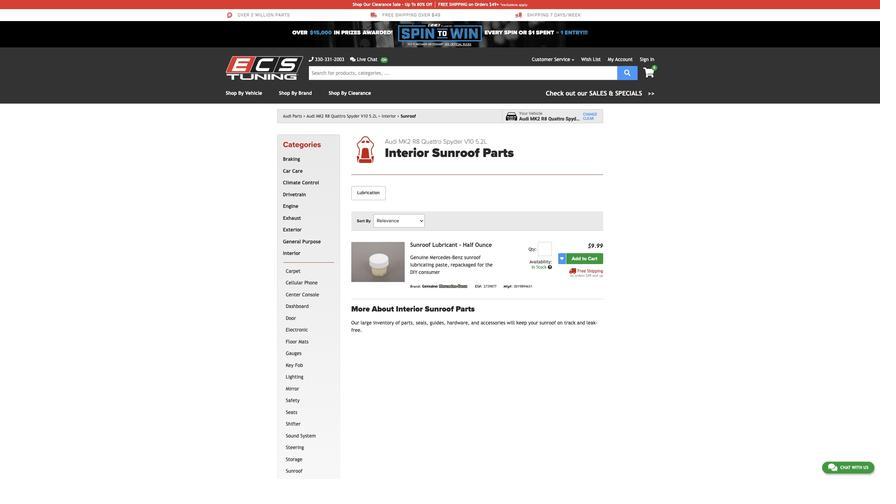 Task type: vqa. For each thing, say whether or not it's contained in the screenshot.
the leftmost $49
yes



Task type: describe. For each thing, give the bounding box(es) containing it.
your
[[519, 111, 528, 116]]

over for over 2 million parts
[[238, 13, 250, 18]]

search image
[[625, 69, 631, 76]]

sales & specials link
[[546, 89, 655, 98]]

diy
[[410, 270, 418, 275]]

stock
[[537, 265, 547, 270]]

2
[[251, 13, 254, 18]]

guides,
[[430, 320, 446, 326]]

r8 for audi mk2 r8 quattro spyder v10 5.2l interior sunroof parts
[[413, 138, 420, 146]]

parts inside audi mk2 r8 quattro spyder v10 5.2l interior sunroof parts
[[483, 146, 514, 161]]

and inside free shipping on orders $49 and up
[[593, 274, 598, 278]]

shop for shop our clearance sale - up to 80% off
[[353, 2, 362, 7]]

shop our clearance sale - up to 80% off link
[[353, 1, 436, 8]]

clear link
[[583, 116, 598, 121]]

electronic
[[286, 327, 308, 333]]

interior inside audi mk2 r8 quattro spyder v10 5.2l interior sunroof parts
[[385, 146, 429, 161]]

availability:
[[530, 260, 552, 265]]

ecs tuning image
[[226, 56, 303, 80]]

r8 for audi mk2 r8 quattro spyder v10 5.2l
[[325, 114, 330, 119]]

fob
[[295, 363, 303, 368]]

spin
[[505, 29, 518, 36]]

330-331-2003 link
[[309, 56, 345, 63]]

audi inside your vehicle audi mk2 r8 quattro spyder v10 5.2l
[[519, 116, 529, 122]]

spent
[[536, 29, 554, 36]]

orders
[[575, 274, 585, 278]]

categories
[[283, 140, 321, 149]]

- inside shop our clearance sale - up to 80% off link
[[402, 2, 404, 7]]

shop by brand link
[[279, 90, 312, 96]]

audi parts link
[[283, 114, 306, 119]]

steering link
[[285, 442, 333, 454]]

free ship ping on orders $49+ *exclusions apply
[[438, 2, 528, 7]]

dashboard link
[[285, 301, 333, 313]]

key fob
[[286, 363, 303, 368]]

sign
[[640, 57, 649, 62]]

7
[[550, 13, 553, 18]]

for
[[478, 262, 484, 268]]

sunroof lubricant - half ounce
[[410, 242, 492, 248]]

dashboard
[[286, 304, 309, 309]]

see official rules link
[[445, 43, 471, 47]]

customer service button
[[532, 56, 575, 63]]

audi mk2 r8 quattro spyder v10 5.2l
[[307, 114, 377, 119]]

spyder for audi mk2 r8 quattro spyder v10 5.2l interior sunroof parts
[[443, 138, 463, 146]]

1 vertical spatial -
[[459, 242, 461, 248]]

wish list link
[[582, 57, 601, 62]]

change
[[583, 112, 598, 116]]

sound
[[286, 433, 299, 439]]

0 horizontal spatial vehicle
[[245, 90, 262, 96]]

rules
[[463, 43, 471, 46]]

account
[[616, 57, 633, 62]]

shipping 7 days/week
[[527, 13, 581, 18]]

Search text field
[[309, 66, 617, 80]]

0 horizontal spatial and
[[471, 320, 479, 326]]

interior inside category navigation element
[[283, 251, 301, 256]]

center console
[[286, 292, 319, 298]]

comments image
[[350, 57, 356, 62]]

general purpose link
[[282, 236, 333, 248]]

my account
[[608, 57, 633, 62]]

1 horizontal spatial our
[[364, 2, 371, 7]]

mk2 inside your vehicle audi mk2 r8 quattro spyder v10 5.2l
[[530, 116, 540, 122]]

1 vertical spatial chat
[[841, 465, 851, 470]]

0019894651
[[514, 285, 533, 289]]

sunroof inside genuine mercedes-benz sunroof lubricating paste, repackaged for the diy consumer
[[465, 255, 481, 260]]

or
[[519, 29, 527, 36]]

clearance for our
[[372, 2, 392, 7]]

list
[[593, 57, 601, 62]]

category navigation element
[[277, 135, 340, 479]]

floor mats link
[[285, 336, 333, 348]]

my
[[608, 57, 614, 62]]

shop our clearance sale - up to 80% off
[[353, 2, 432, 7]]

over for over $15,000 in prizes
[[292, 29, 308, 36]]

genuine mercedes benz - corporate logo image
[[423, 285, 468, 288]]

spyder inside your vehicle audi mk2 r8 quattro spyder v10 5.2l
[[566, 116, 581, 122]]

add to wish list image
[[560, 257, 564, 261]]

sunroof inside audi mk2 r8 quattro spyder v10 5.2l interior sunroof parts
[[432, 146, 480, 161]]

engine
[[283, 204, 299, 209]]

over 2 million parts
[[238, 13, 290, 18]]

over
[[419, 13, 431, 18]]

v10 for audi mk2 r8 quattro spyder v10 5.2l
[[361, 114, 368, 119]]

purchase
[[413, 43, 428, 46]]

shop for shop by vehicle
[[226, 90, 237, 96]]

seals,
[[416, 320, 429, 326]]

by for vehicle
[[238, 90, 244, 96]]

$15,000
[[310, 29, 332, 36]]

*exclusions
[[501, 3, 518, 7]]

purpose
[[303, 239, 321, 245]]

safety
[[286, 398, 300, 404]]

free.
[[351, 328, 362, 333]]

ship
[[450, 2, 458, 7]]

es#:
[[475, 285, 483, 289]]

2003
[[334, 57, 345, 62]]

electronic link
[[285, 325, 333, 336]]

audi mk2 r8 quattro spyder v10 5.2l interior sunroof parts
[[385, 138, 514, 161]]

braking
[[283, 157, 300, 162]]

leak-
[[587, 320, 598, 326]]

exhaust link
[[282, 213, 333, 224]]

1 horizontal spatial in
[[651, 57, 655, 62]]

es#2739877 - 0019894651 - sunroof lubricant - half ounce  - genuine mercedes-benz sunroof lubricating paste, repackaged for the diy consumer - genuine mercedes benz - audi bmw volkswagen mercedes benz mini porsche image
[[351, 242, 405, 282]]

330-
[[315, 57, 325, 62]]

lubricating
[[410, 262, 434, 268]]

sunroof link
[[285, 466, 333, 478]]

0 link
[[638, 65, 658, 78]]

every
[[485, 29, 503, 36]]

&
[[609, 90, 614, 97]]

engine link
[[282, 201, 333, 213]]

wish
[[582, 57, 592, 62]]

control
[[302, 180, 319, 186]]

wish list
[[582, 57, 601, 62]]

storage
[[286, 457, 303, 463]]

interior subcategories element
[[283, 263, 334, 479]]



Task type: locate. For each thing, give the bounding box(es) containing it.
2 horizontal spatial mk2
[[530, 116, 540, 122]]

exterior
[[283, 227, 302, 233]]

0 horizontal spatial 5.2l
[[369, 114, 377, 119]]

mk2 inside audi mk2 r8 quattro spyder v10 5.2l interior sunroof parts
[[399, 138, 411, 146]]

vehicle inside your vehicle audi mk2 r8 quattro spyder v10 5.2l
[[529, 111, 543, 116]]

2 horizontal spatial parts
[[483, 146, 514, 161]]

center console link
[[285, 289, 333, 301]]

of
[[396, 320, 400, 326]]

None number field
[[538, 242, 552, 256]]

free down shop our clearance sale - up to 80% off
[[383, 13, 394, 18]]

0 vertical spatial clearance
[[372, 2, 392, 7]]

v10 inside audi mk2 r8 quattro spyder v10 5.2l interior sunroof parts
[[464, 138, 474, 146]]

mfg#: 0019894651
[[504, 285, 533, 289]]

0 vertical spatial sunroof
[[465, 255, 481, 260]]

ecs tuning 'spin to win' contest logo image
[[398, 24, 482, 41]]

0 vertical spatial shipping
[[527, 13, 549, 18]]

quattro for audi mk2 r8 quattro spyder v10 5.2l
[[331, 114, 346, 119]]

1 horizontal spatial -
[[459, 242, 461, 248]]

seats link
[[285, 407, 333, 419]]

ping
[[458, 2, 468, 7]]

0 vertical spatial our
[[364, 2, 371, 7]]

on left 'orders'
[[570, 274, 574, 278]]

0 horizontal spatial parts
[[293, 114, 302, 119]]

1 horizontal spatial parts
[[456, 305, 475, 314]]

question circle image
[[548, 265, 552, 270]]

1 vertical spatial interior link
[[282, 248, 333, 260]]

consumer
[[419, 270, 440, 275]]

0 horizontal spatial spyder
[[347, 114, 360, 119]]

sort by
[[357, 219, 371, 223]]

1 vertical spatial in
[[532, 265, 535, 270]]

2 horizontal spatial spyder
[[566, 116, 581, 122]]

clearance up audi mk2 r8 quattro spyder v10 5.2l link on the top of page
[[348, 90, 371, 96]]

free for shipping
[[383, 13, 394, 18]]

0 horizontal spatial quattro
[[331, 114, 346, 119]]

1 horizontal spatial $49
[[586, 274, 592, 278]]

0 horizontal spatial -
[[402, 2, 404, 7]]

change link
[[583, 112, 598, 116]]

general
[[283, 239, 301, 245]]

shop by brand
[[279, 90, 312, 96]]

shopping cart image
[[644, 68, 655, 78]]

sunroof inside sunroof link
[[286, 469, 303, 474]]

shipping left 7
[[527, 13, 549, 18]]

off
[[426, 2, 432, 7]]

$1
[[529, 29, 535, 36]]

shipping inside free shipping on orders $49 and up
[[588, 269, 603, 274]]

car care
[[283, 168, 303, 174]]

-
[[402, 2, 404, 7], [459, 242, 461, 248]]

0 vertical spatial free
[[383, 13, 394, 18]]

- left up
[[402, 2, 404, 7]]

2 horizontal spatial quattro
[[549, 116, 565, 122]]

sunroof right "your"
[[540, 320, 556, 326]]

0 vertical spatial -
[[402, 2, 404, 7]]

by for brand
[[292, 90, 297, 96]]

service
[[555, 57, 571, 62]]

and left up
[[593, 274, 598, 278]]

free
[[438, 2, 448, 7]]

1 vertical spatial parts
[[483, 146, 514, 161]]

change clear
[[583, 112, 598, 121]]

general purpose
[[283, 239, 321, 245]]

1 vertical spatial free
[[578, 269, 586, 274]]

2 horizontal spatial r8
[[542, 116, 547, 122]]

1 vertical spatial vehicle
[[529, 111, 543, 116]]

system
[[301, 433, 316, 439]]

over left the 2
[[238, 13, 250, 18]]

0 vertical spatial in
[[651, 57, 655, 62]]

track
[[565, 320, 576, 326]]

2 vertical spatial parts
[[456, 305, 475, 314]]

0 horizontal spatial chat
[[368, 57, 378, 62]]

shipping
[[396, 13, 417, 18]]

vehicle down ecs tuning image
[[245, 90, 262, 96]]

1 vertical spatial shipping
[[588, 269, 603, 274]]

by left brand
[[292, 90, 297, 96]]

drivetrain link
[[282, 189, 333, 201]]

0 horizontal spatial our
[[351, 320, 359, 326]]

shifter link
[[285, 419, 333, 431]]

carpet
[[286, 268, 301, 274]]

floor
[[286, 339, 297, 345]]

1 horizontal spatial chat
[[841, 465, 851, 470]]

shop by clearance
[[329, 90, 371, 96]]

chat right live at the top left
[[368, 57, 378, 62]]

1 horizontal spatial over
[[292, 29, 308, 36]]

0 horizontal spatial free
[[383, 13, 394, 18]]

exterior link
[[282, 224, 333, 236]]

1 vertical spatial on
[[570, 274, 574, 278]]

by up audi mk2 r8 quattro spyder v10 5.2l link on the top of page
[[341, 90, 347, 96]]

and
[[593, 274, 598, 278], [471, 320, 479, 326], [577, 320, 585, 326]]

our up free.
[[351, 320, 359, 326]]

see
[[445, 43, 450, 46]]

sunroof lubricant - half ounce link
[[410, 242, 492, 248]]

vehicle
[[245, 90, 262, 96], [529, 111, 543, 116]]

0
[[654, 66, 656, 70]]

1 horizontal spatial free
[[578, 269, 586, 274]]

center
[[286, 292, 301, 298]]

$49+
[[489, 2, 499, 7]]

$49 right 'orders'
[[586, 274, 592, 278]]

on inside free shipping on orders $49 and up
[[570, 274, 574, 278]]

cellular phone link
[[285, 277, 333, 289]]

1 horizontal spatial and
[[577, 320, 585, 326]]

shop by clearance link
[[329, 90, 371, 96]]

parts
[[275, 13, 290, 18]]

quattro inside audi mk2 r8 quattro spyder v10 5.2l interior sunroof parts
[[422, 138, 442, 146]]

0 horizontal spatial sunroof
[[465, 255, 481, 260]]

1 horizontal spatial v10
[[464, 138, 474, 146]]

free for shipping
[[578, 269, 586, 274]]

in right the sign on the top right of the page
[[651, 57, 655, 62]]

car
[[283, 168, 291, 174]]

free inside free shipping on orders $49 and up
[[578, 269, 586, 274]]

v10 inside your vehicle audi mk2 r8 quattro spyder v10 5.2l
[[582, 116, 591, 122]]

$49 inside free shipping on orders $49 and up
[[586, 274, 592, 278]]

audi for audi mk2 r8 quattro spyder v10 5.2l
[[307, 114, 315, 119]]

audi
[[283, 114, 291, 119], [307, 114, 315, 119], [519, 116, 529, 122], [385, 138, 397, 146]]

5.2l for audi mk2 r8 quattro spyder v10 5.2l interior sunroof parts
[[476, 138, 487, 146]]

care
[[292, 168, 303, 174]]

and left leak-
[[577, 320, 585, 326]]

storage link
[[285, 454, 333, 466]]

1 horizontal spatial sunroof
[[540, 320, 556, 326]]

about
[[372, 305, 394, 314]]

interior link
[[382, 114, 400, 119], [282, 248, 333, 260]]

0 vertical spatial parts
[[293, 114, 302, 119]]

1 horizontal spatial interior link
[[382, 114, 400, 119]]

2 horizontal spatial on
[[570, 274, 574, 278]]

audi for audi parts
[[283, 114, 291, 119]]

clearance left sale
[[372, 2, 392, 7]]

exhaust
[[283, 215, 301, 221]]

*exclusions apply link
[[501, 2, 528, 7]]

2 vertical spatial on
[[558, 320, 563, 326]]

on inside our large inventory of parts, seals, guides, hardware, and accessories will keep your sunroof on track and leak- free.
[[558, 320, 563, 326]]

by right 'sort'
[[366, 219, 371, 223]]

gauges
[[286, 351, 302, 357]]

0 vertical spatial chat
[[368, 57, 378, 62]]

shipping down 'cart'
[[588, 269, 603, 274]]

0 horizontal spatial on
[[469, 2, 474, 7]]

and right hardware,
[[471, 320, 479, 326]]

1 vertical spatial $49
[[586, 274, 592, 278]]

$9.99
[[588, 243, 603, 249]]

1 horizontal spatial clearance
[[372, 2, 392, 7]]

door link
[[285, 313, 333, 325]]

1 horizontal spatial quattro
[[422, 138, 442, 146]]

million
[[255, 13, 274, 18]]

comments image
[[828, 463, 838, 472]]

2 horizontal spatial and
[[593, 274, 598, 278]]

1 horizontal spatial vehicle
[[529, 111, 543, 116]]

brand:
[[410, 285, 421, 289]]

330-331-2003
[[315, 57, 345, 62]]

climate control
[[283, 180, 319, 186]]

331-
[[325, 57, 334, 62]]

parts,
[[402, 320, 415, 326]]

0 horizontal spatial interior link
[[282, 248, 333, 260]]

interior
[[382, 114, 396, 119], [385, 146, 429, 161], [283, 251, 301, 256], [396, 305, 423, 314]]

0 horizontal spatial shipping
[[527, 13, 549, 18]]

free
[[383, 13, 394, 18], [578, 269, 586, 274]]

1 horizontal spatial spyder
[[443, 138, 463, 146]]

mercedes-
[[430, 255, 453, 260]]

on
[[469, 2, 474, 7], [570, 274, 574, 278], [558, 320, 563, 326]]

shop for shop by clearance
[[329, 90, 340, 96]]

0 horizontal spatial in
[[532, 265, 535, 270]]

5.2l inside your vehicle audi mk2 r8 quattro spyder v10 5.2l
[[592, 116, 601, 122]]

1 vertical spatial clearance
[[348, 90, 371, 96]]

add to cart button
[[566, 253, 603, 264]]

audi inside audi mk2 r8 quattro spyder v10 5.2l interior sunroof parts
[[385, 138, 397, 146]]

1 horizontal spatial on
[[558, 320, 563, 326]]

audi for audi mk2 r8 quattro spyder v10 5.2l interior sunroof parts
[[385, 138, 397, 146]]

0 horizontal spatial $49
[[432, 13, 441, 18]]

spyder for audi mk2 r8 quattro spyder v10 5.2l
[[347, 114, 360, 119]]

vehicle right your
[[529, 111, 543, 116]]

free down to
[[578, 269, 586, 274]]

r8 inside audi mk2 r8 quattro spyder v10 5.2l interior sunroof parts
[[413, 138, 420, 146]]

spyder inside audi mk2 r8 quattro spyder v10 5.2l interior sunroof parts
[[443, 138, 463, 146]]

live chat link
[[350, 56, 388, 63]]

0 horizontal spatial v10
[[361, 114, 368, 119]]

our inside our large inventory of parts, seals, guides, hardware, and accessories will keep your sunroof on track and leak- free.
[[351, 320, 359, 326]]

our
[[364, 2, 371, 7], [351, 320, 359, 326]]

by down ecs tuning image
[[238, 90, 244, 96]]

1 horizontal spatial r8
[[413, 138, 420, 146]]

1 vertical spatial sunroof
[[540, 320, 556, 326]]

steering
[[286, 445, 304, 451]]

on left track
[[558, 320, 563, 326]]

0 horizontal spatial over
[[238, 13, 250, 18]]

by for clearance
[[341, 90, 347, 96]]

no
[[408, 43, 413, 46]]

accessories
[[481, 320, 506, 326]]

$49 right over
[[432, 13, 441, 18]]

0 vertical spatial interior link
[[382, 114, 400, 119]]

5.2l inside audi mk2 r8 quattro spyder v10 5.2l interior sunroof parts
[[476, 138, 487, 146]]

in left stock
[[532, 265, 535, 270]]

on right the 'ping'
[[469, 2, 474, 7]]

our left sale
[[364, 2, 371, 7]]

up
[[405, 2, 410, 7]]

mk2 for audi mk2 r8 quattro spyder v10 5.2l interior sunroof parts
[[399, 138, 411, 146]]

quattro for audi mk2 r8 quattro spyder v10 5.2l interior sunroof parts
[[422, 138, 442, 146]]

v10
[[361, 114, 368, 119], [582, 116, 591, 122], [464, 138, 474, 146]]

2739877
[[484, 285, 497, 289]]

0 vertical spatial $49
[[432, 13, 441, 18]]

more
[[351, 305, 370, 314]]

1 horizontal spatial shipping
[[588, 269, 603, 274]]

0 horizontal spatial mk2
[[316, 114, 324, 119]]

over left $15,000
[[292, 29, 308, 36]]

0 horizontal spatial clearance
[[348, 90, 371, 96]]

add
[[572, 256, 581, 262]]

1 horizontal spatial mk2
[[399, 138, 411, 146]]

customer
[[532, 57, 553, 62]]

0 vertical spatial on
[[469, 2, 474, 7]]

clearance for by
[[348, 90, 371, 96]]

mk2 for audi mk2 r8 quattro spyder v10 5.2l
[[316, 114, 324, 119]]

es#: 2739877
[[475, 285, 497, 289]]

in
[[334, 29, 340, 36]]

1 vertical spatial over
[[292, 29, 308, 36]]

5.2l for audi mk2 r8 quattro spyder v10 5.2l
[[369, 114, 377, 119]]

sunroof inside our large inventory of parts, seals, guides, hardware, and accessories will keep your sunroof on track and leak- free.
[[540, 320, 556, 326]]

1 horizontal spatial 5.2l
[[476, 138, 487, 146]]

r8 inside your vehicle audi mk2 r8 quattro spyder v10 5.2l
[[542, 116, 547, 122]]

1 vertical spatial our
[[351, 320, 359, 326]]

mats
[[299, 339, 309, 345]]

2 horizontal spatial v10
[[582, 116, 591, 122]]

- left the half
[[459, 242, 461, 248]]

large
[[361, 320, 372, 326]]

live chat
[[357, 57, 378, 62]]

chat
[[368, 57, 378, 62], [841, 465, 851, 470]]

chat left with
[[841, 465, 851, 470]]

ounce
[[475, 242, 492, 248]]

phone image
[[309, 57, 314, 62]]

2 horizontal spatial 5.2l
[[592, 116, 601, 122]]

0 horizontal spatial r8
[[325, 114, 330, 119]]

shop for shop by brand
[[279, 90, 290, 96]]

sunroof up for
[[465, 255, 481, 260]]

benz
[[453, 255, 463, 260]]

0 vertical spatial over
[[238, 13, 250, 18]]

door
[[286, 316, 296, 321]]

v10 for audi mk2 r8 quattro spyder v10 5.2l interior sunroof parts
[[464, 138, 474, 146]]

quattro inside your vehicle audi mk2 r8 quattro spyder v10 5.2l
[[549, 116, 565, 122]]

add to cart
[[572, 256, 598, 262]]

0 vertical spatial vehicle
[[245, 90, 262, 96]]

lubrication
[[357, 190, 380, 195]]

chat with us
[[841, 465, 869, 470]]



